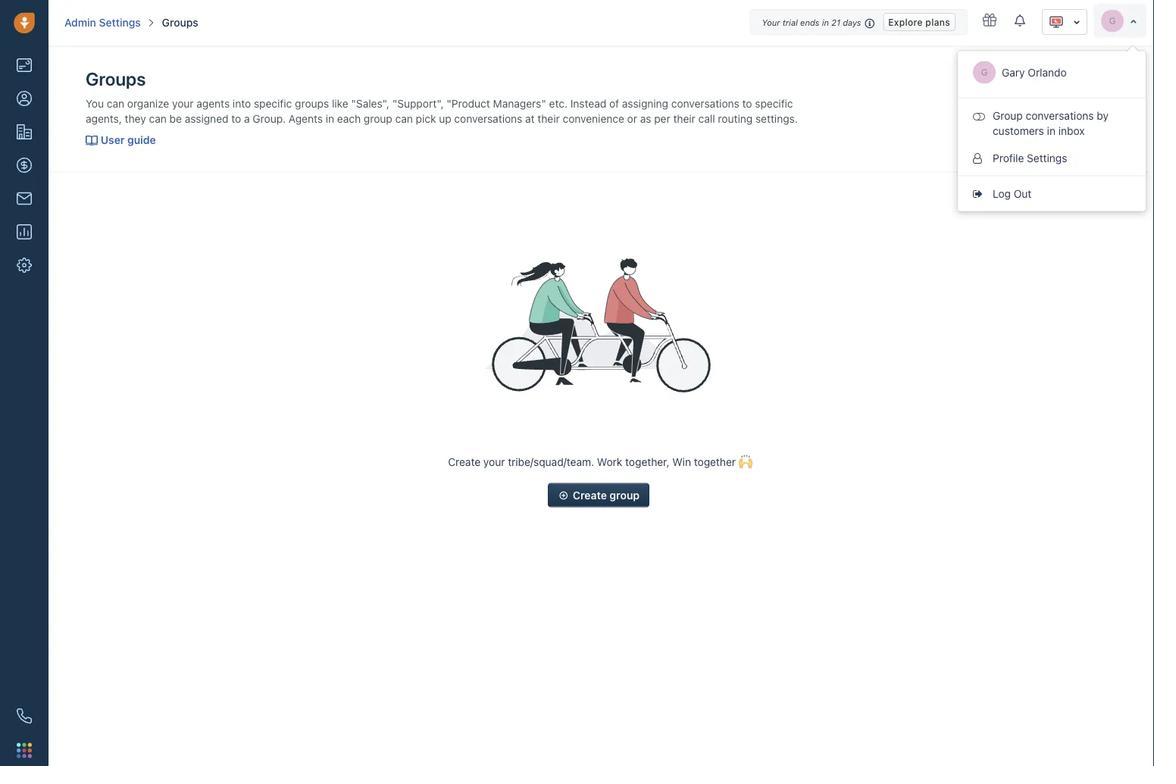 Task type: locate. For each thing, give the bounding box(es) containing it.
can left "be"
[[149, 112, 167, 124]]

2 horizontal spatial can
[[395, 112, 413, 124]]

1 their from the left
[[538, 112, 560, 124]]

create group button
[[548, 483, 649, 507]]

"support",
[[392, 97, 444, 109]]

their right per
[[673, 112, 695, 124]]

can up agents,
[[107, 97, 124, 109]]

"sales",
[[351, 97, 389, 109]]

profile
[[993, 152, 1024, 164]]

to up 'routing'
[[742, 97, 752, 109]]

menu
[[957, 50, 1146, 212]]

group down "sales", at the left top of the page
[[364, 112, 392, 124]]

work
[[597, 455, 622, 468]]

in left '21'
[[822, 18, 829, 28]]

managers"
[[493, 97, 546, 109]]

group conversations by customers in inbox link
[[958, 102, 1146, 144]]

as
[[640, 112, 651, 124]]

specific
[[254, 97, 292, 109], [755, 97, 793, 109]]

a
[[244, 112, 250, 124]]

ends
[[800, 18, 819, 28]]

conversations up inbox
[[1026, 109, 1094, 122]]

your trial ends in 21 days
[[762, 18, 861, 28]]

in
[[822, 18, 829, 28], [326, 112, 334, 124], [1047, 124, 1055, 137]]

etc.
[[549, 97, 568, 109]]

of
[[609, 97, 619, 109]]

group inside button
[[610, 489, 640, 501]]

plans
[[925, 17, 950, 27]]

customers
[[993, 124, 1044, 137]]

0 horizontal spatial your
[[172, 97, 194, 109]]

log out
[[993, 187, 1032, 200]]

pick
[[416, 112, 436, 124]]

together
[[694, 455, 736, 468]]

1 horizontal spatial group
[[610, 489, 640, 501]]

2 horizontal spatial in
[[1047, 124, 1055, 137]]

specific up group. in the top left of the page
[[254, 97, 292, 109]]

instead
[[570, 97, 606, 109]]

sign out image
[[973, 188, 985, 199]]

1 vertical spatial group
[[610, 489, 640, 501]]

agents
[[289, 112, 323, 124]]

groups for groups
[[162, 16, 198, 29]]

bell regular image
[[1015, 13, 1027, 28]]

convenience
[[563, 112, 624, 124]]

phone image
[[17, 708, 32, 724]]

in down 'like'
[[326, 112, 334, 124]]

user guide
[[101, 133, 156, 146]]

to
[[742, 97, 752, 109], [231, 112, 241, 124]]

1 horizontal spatial your
[[483, 455, 505, 468]]

specific up settings.
[[755, 97, 793, 109]]

groups right settings
[[162, 16, 198, 29]]

groups inside groups you can organize your agents into specific groups like "sales", "support", "product managers" etc. instead of assigning conversations to specific agents, they can be assigned to a group. agents in each group can pick up conversations at their convenience or as per their call routing settings.
[[86, 68, 146, 89]]

0 horizontal spatial in
[[326, 112, 334, 124]]

1 vertical spatial groups
[[86, 68, 146, 89]]

0 vertical spatial group
[[364, 112, 392, 124]]

2 horizontal spatial conversations
[[1026, 109, 1094, 122]]

0 vertical spatial create
[[448, 455, 481, 468]]

0 horizontal spatial create
[[448, 455, 481, 468]]

1 horizontal spatial their
[[673, 112, 695, 124]]

can down "support",
[[395, 112, 413, 124]]

groups
[[162, 16, 198, 29], [86, 68, 146, 89]]

explore
[[888, 17, 923, 27]]

into
[[233, 97, 251, 109]]

out
[[1014, 187, 1032, 200]]

0 horizontal spatial their
[[538, 112, 560, 124]]

your
[[172, 97, 194, 109], [483, 455, 505, 468]]

conversations up call on the right top of page
[[671, 97, 739, 109]]

be
[[169, 112, 182, 124]]

create
[[448, 455, 481, 468], [573, 489, 607, 501]]

1 vertical spatial your
[[483, 455, 505, 468]]

conversations
[[671, 97, 739, 109], [1026, 109, 1094, 122], [454, 112, 522, 124]]

can
[[107, 97, 124, 109], [149, 112, 167, 124], [395, 112, 413, 124]]

group
[[364, 112, 392, 124], [610, 489, 640, 501]]

1 horizontal spatial create
[[573, 489, 607, 501]]

per
[[654, 112, 670, 124]]

1 horizontal spatial to
[[742, 97, 752, 109]]

organize
[[127, 97, 169, 109]]

groups for groups you can organize your agents into specific groups like "sales", "support", "product managers" etc. instead of assigning conversations to specific agents, they can be assigned to a group. agents in each group can pick up conversations at their convenience or as per their call routing settings.
[[86, 68, 146, 89]]

in left inbox
[[1047, 124, 1055, 137]]

your left the tribe/squad/team.
[[483, 455, 505, 468]]

profile settings
[[993, 152, 1067, 164]]

0 horizontal spatial specific
[[254, 97, 292, 109]]

win
[[672, 455, 691, 468]]

ic_add_segment image
[[558, 487, 570, 504]]

1 horizontal spatial in
[[822, 18, 829, 28]]

to left a
[[231, 112, 241, 124]]

up
[[439, 112, 451, 124]]

0 horizontal spatial groups
[[86, 68, 146, 89]]

create for create your tribe/squad/team. work together, win together 🙌
[[448, 455, 481, 468]]

1 vertical spatial create
[[573, 489, 607, 501]]

their down etc.
[[538, 112, 560, 124]]

phone element
[[9, 701, 39, 731]]

your up "be"
[[172, 97, 194, 109]]

0 horizontal spatial group
[[364, 112, 392, 124]]

their
[[538, 112, 560, 124], [673, 112, 695, 124]]

log
[[993, 187, 1011, 200]]

they
[[125, 112, 146, 124]]

0 vertical spatial groups
[[162, 16, 198, 29]]

0 horizontal spatial to
[[231, 112, 241, 124]]

1 horizontal spatial groups
[[162, 16, 198, 29]]

1 specific from the left
[[254, 97, 292, 109]]

ic_info_icon image
[[865, 17, 875, 30]]

groups up "you"
[[86, 68, 146, 89]]

settings.
[[755, 112, 798, 124]]

create inside button
[[573, 489, 607, 501]]

your inside groups you can organize your agents into specific groups like "sales", "support", "product managers" etc. instead of assigning conversations to specific agents, they can be assigned to a group. agents in each group can pick up conversations at their convenience or as per their call routing settings.
[[172, 97, 194, 109]]

1 horizontal spatial specific
[[755, 97, 793, 109]]

conversations down the "product on the top of the page
[[454, 112, 522, 124]]

0 vertical spatial your
[[172, 97, 194, 109]]

group down work
[[610, 489, 640, 501]]



Task type: vqa. For each thing, say whether or not it's contained in the screenshot.
to to the left
yes



Task type: describe. For each thing, give the bounding box(es) containing it.
create your tribe/squad/team. work together, win together 🙌
[[448, 455, 749, 468]]

1 horizontal spatial conversations
[[671, 97, 739, 109]]

user guide icon image
[[86, 135, 98, 146]]

group inside groups you can organize your agents into specific groups like "sales", "support", "product managers" etc. instead of assigning conversations to specific agents, they can be assigned to a group. agents in each group can pick up conversations at their convenience or as per their call routing settings.
[[364, 112, 392, 124]]

by
[[1097, 109, 1108, 122]]

agents,
[[86, 112, 122, 124]]

admin settings
[[64, 16, 141, 29]]

explore plans
[[888, 17, 950, 27]]

each
[[337, 112, 361, 124]]

guide
[[127, 133, 156, 146]]

together,
[[625, 455, 669, 468]]

call
[[698, 112, 715, 124]]

in inside group conversations by customers in inbox
[[1047, 124, 1055, 137]]

create for create group
[[573, 489, 607, 501]]

group
[[993, 109, 1023, 122]]

ic_arrow_down image
[[1073, 17, 1081, 27]]

log out link
[[958, 180, 1146, 207]]

trial
[[782, 18, 798, 28]]

tribe/squad/team.
[[508, 455, 594, 468]]

user guide link
[[86, 133, 156, 146]]

group conversations by customers in inbox
[[993, 109, 1108, 137]]

like
[[332, 97, 348, 109]]

assigned
[[185, 112, 228, 124]]

inbox
[[1058, 124, 1085, 137]]

groups
[[295, 97, 329, 109]]

0 horizontal spatial can
[[107, 97, 124, 109]]

freshworks switcher image
[[17, 743, 32, 758]]

menu containing group conversations by customers in inbox
[[957, 50, 1146, 212]]

at
[[525, 112, 535, 124]]

your
[[762, 18, 780, 28]]

user o image
[[973, 153, 985, 163]]

🙌
[[739, 455, 749, 468]]

you
[[86, 97, 104, 109]]

21
[[831, 18, 840, 28]]

profile settings link
[[958, 144, 1146, 172]]

admin
[[64, 16, 96, 29]]

2 their from the left
[[673, 112, 695, 124]]

"product
[[446, 97, 490, 109]]

0 horizontal spatial conversations
[[454, 112, 522, 124]]

agents
[[197, 97, 230, 109]]

create group
[[573, 489, 640, 501]]

user
[[101, 133, 125, 146]]

group.
[[253, 112, 286, 124]]

explore plans button
[[883, 13, 955, 31]]

settings
[[99, 16, 141, 29]]

admin settings link
[[64, 15, 141, 30]]

assigning
[[622, 97, 668, 109]]

in inside groups you can organize your agents into specific groups like "sales", "support", "product managers" etc. instead of assigning conversations to specific agents, they can be assigned to a group. agents in each group can pick up conversations at their convenience or as per their call routing settings.
[[326, 112, 334, 124]]

routing
[[718, 112, 753, 124]]

or
[[627, 112, 637, 124]]

groups you can organize your agents into specific groups like "sales", "support", "product managers" etc. instead of assigning conversations to specific agents, they can be assigned to a group. agents in each group can pick up conversations at their convenience or as per their call routing settings.
[[86, 68, 798, 124]]

conversations inside group conversations by customers in inbox
[[1026, 109, 1094, 122]]

days
[[843, 18, 861, 28]]

1 vertical spatial to
[[231, 112, 241, 124]]

2 specific from the left
[[755, 97, 793, 109]]

1 horizontal spatial can
[[149, 112, 167, 124]]

missing translation "unavailable" for locale "en-us" image
[[1049, 14, 1064, 30]]

0 vertical spatial to
[[742, 97, 752, 109]]

settings
[[1027, 152, 1067, 164]]

ic_arrow_down image
[[1130, 17, 1137, 26]]



